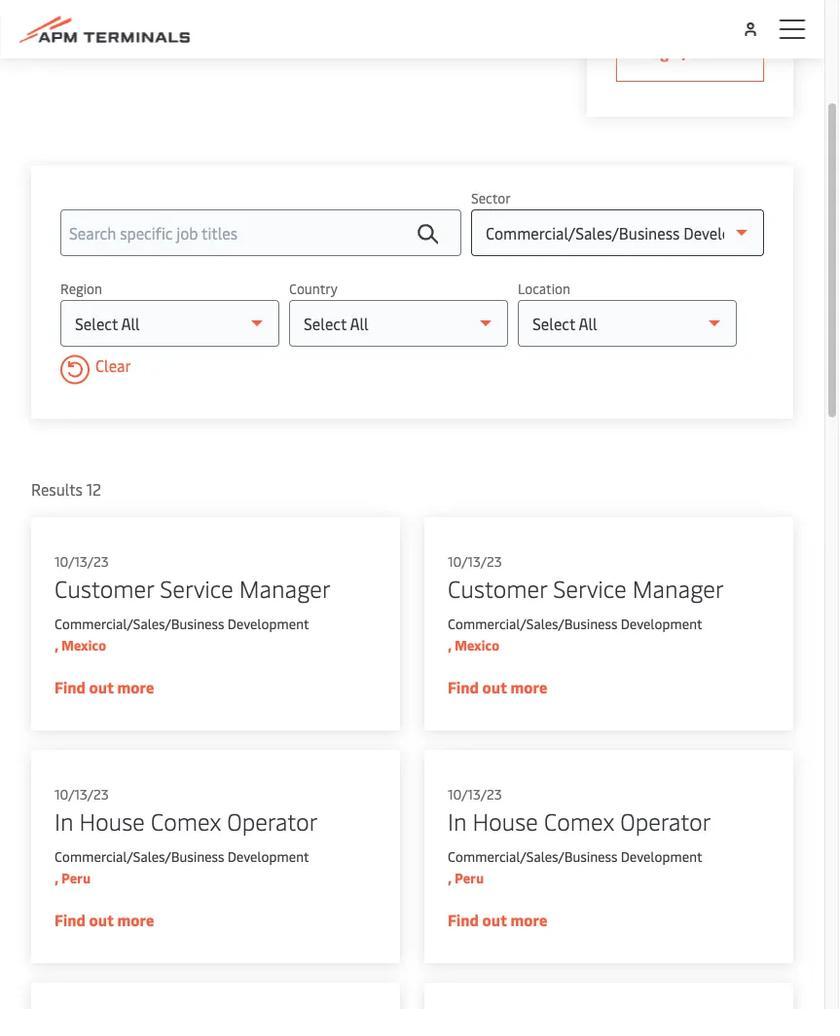 Task type: describe. For each thing, give the bounding box(es) containing it.
your
[[315, 5, 347, 26]]

1 mexico from the left
[[61, 636, 106, 654]]

orange
[[430, 0, 479, 2]]

1 comex from the left
[[151, 805, 221, 837]]

to
[[237, 5, 253, 26]]

button
[[97, 5, 147, 26]]

results
[[31, 479, 83, 500]]

region
[[60, 279, 102, 298]]

results 12
[[31, 479, 101, 500]]

2 manager from the left
[[633, 572, 725, 604]]

0 vertical spatial the
[[402, 0, 426, 2]]

12
[[87, 479, 101, 500]]

1 commercial/sales/business development , mexico from the left
[[55, 614, 309, 654]]

2 peru from the left
[[455, 868, 484, 887]]

1 horizontal spatial location
[[518, 279, 571, 298]]

2 comex from the left
[[544, 805, 615, 837]]

use
[[374, 0, 399, 2]]

please
[[324, 0, 371, 2]]

1 customer from the left
[[55, 572, 154, 604]]

in
[[150, 5, 163, 26]]

2 operator from the left
[[621, 805, 712, 837]]

0 horizontal spatial the
[[166, 5, 191, 26]]

2 10/13/23 customer service manager from the left
[[448, 552, 725, 604]]

menu
[[194, 5, 234, 26]]

1 peru from the left
[[61, 868, 91, 887]]

2 commercial/sales/business development , peru from the left
[[448, 847, 703, 887]]

2 house from the left
[[473, 805, 538, 837]]

2 customer from the left
[[448, 572, 548, 604]]

1 commercial/sales/business development , peru from the left
[[55, 847, 309, 887]]



Task type: locate. For each thing, give the bounding box(es) containing it.
location
[[31, 5, 93, 26], [518, 279, 571, 298]]

0 horizontal spatial commercial/sales/business development , peru
[[55, 847, 309, 887]]

select
[[483, 0, 528, 2]]

commercial/sales/business development , peru
[[55, 847, 309, 887], [448, 847, 703, 887]]

login/create
[[644, 41, 737, 62]]

0 vertical spatial location
[[31, 5, 93, 26]]

0 horizontal spatial location
[[31, 5, 93, 26]]

1 horizontal spatial 10/13/23 in house comex operator
[[448, 785, 712, 837]]

0 horizontal spatial customer
[[55, 572, 154, 604]]

1 10/13/23 in house comex operator from the left
[[55, 785, 318, 837]]

out
[[89, 677, 114, 697], [483, 677, 507, 697], [89, 909, 114, 930], [483, 909, 507, 930]]

0 horizontal spatial 10/13/23 in house comex operator
[[55, 785, 318, 837]]

peru
[[61, 868, 91, 887], [455, 868, 484, 887]]

1 in from the left
[[55, 805, 73, 837]]

location inside please use the orange select location button in the menu to contact your local terminal.
[[31, 5, 93, 26]]

1 horizontal spatial commercial/sales/business development , mexico
[[448, 614, 703, 654]]

2 commercial/sales/business development , mexico from the left
[[448, 614, 703, 654]]

1 horizontal spatial peru
[[455, 868, 484, 887]]

more
[[117, 677, 154, 697], [511, 677, 548, 697], [117, 909, 154, 930], [511, 909, 548, 930]]

development
[[228, 614, 309, 633], [621, 614, 703, 633], [228, 847, 309, 866], [621, 847, 703, 866]]

local
[[350, 5, 385, 26]]

0 horizontal spatial operator
[[227, 805, 318, 837]]

the up the terminal. at top
[[402, 0, 426, 2]]

0 horizontal spatial house
[[79, 805, 145, 837]]

manager
[[239, 572, 331, 604], [633, 572, 725, 604]]

1 horizontal spatial manager
[[633, 572, 725, 604]]

1 horizontal spatial commercial/sales/business development , peru
[[448, 847, 703, 887]]

1 vertical spatial the
[[166, 5, 191, 26]]

clear button
[[60, 355, 131, 388]]

10/13/23 customer service manager
[[55, 552, 331, 604], [448, 552, 725, 604]]

terminal.
[[388, 5, 455, 26]]

login/create link
[[617, 25, 765, 82]]

customer
[[55, 572, 154, 604], [448, 572, 548, 604]]

1 vertical spatial location
[[518, 279, 571, 298]]

1 horizontal spatial in
[[448, 805, 467, 837]]

10/13/23 in house comex operator
[[55, 785, 318, 837], [448, 785, 712, 837]]

commercial/sales/business
[[55, 614, 224, 633], [448, 614, 618, 633], [55, 847, 224, 866], [448, 847, 618, 866]]

,
[[55, 636, 58, 654], [448, 636, 452, 654], [55, 868, 58, 887], [448, 868, 452, 887]]

1 horizontal spatial operator
[[621, 805, 712, 837]]

please use the orange select location button in the menu to contact your local terminal.
[[31, 0, 528, 26]]

0 horizontal spatial in
[[55, 805, 73, 837]]

the
[[402, 0, 426, 2], [166, 5, 191, 26]]

text search text field
[[60, 209, 462, 256]]

0 horizontal spatial service
[[160, 572, 234, 604]]

country
[[289, 279, 338, 298]]

find
[[55, 677, 86, 697], [448, 677, 479, 697], [55, 909, 86, 930], [448, 909, 479, 930]]

10/13/23
[[55, 552, 109, 570], [448, 552, 502, 570], [55, 785, 109, 803], [448, 785, 502, 803]]

1 operator from the left
[[227, 805, 318, 837]]

0 horizontal spatial manager
[[239, 572, 331, 604]]

1 horizontal spatial 10/13/23 customer service manager
[[448, 552, 725, 604]]

contact
[[257, 5, 311, 26]]

in
[[55, 805, 73, 837], [448, 805, 467, 837]]

1 service from the left
[[160, 572, 234, 604]]

1 horizontal spatial comex
[[544, 805, 615, 837]]

1 horizontal spatial mexico
[[455, 636, 500, 654]]

the right the in
[[166, 5, 191, 26]]

1 manager from the left
[[239, 572, 331, 604]]

0 horizontal spatial comex
[[151, 805, 221, 837]]

0 horizontal spatial 10/13/23 customer service manager
[[55, 552, 331, 604]]

1 horizontal spatial the
[[402, 0, 426, 2]]

1 house from the left
[[79, 805, 145, 837]]

service
[[160, 572, 234, 604], [554, 572, 627, 604]]

find out more
[[55, 677, 154, 697], [448, 677, 548, 697], [55, 909, 154, 930], [448, 909, 548, 930]]

1 10/13/23 customer service manager from the left
[[55, 552, 331, 604]]

2 10/13/23 in house comex operator from the left
[[448, 785, 712, 837]]

1 horizontal spatial customer
[[448, 572, 548, 604]]

clear
[[95, 355, 131, 376]]

mexico
[[61, 636, 106, 654], [455, 636, 500, 654]]

0 horizontal spatial mexico
[[61, 636, 106, 654]]

sector
[[471, 188, 511, 207]]

comex
[[151, 805, 221, 837], [544, 805, 615, 837]]

1 horizontal spatial house
[[473, 805, 538, 837]]

house
[[79, 805, 145, 837], [473, 805, 538, 837]]

2 in from the left
[[448, 805, 467, 837]]

commercial/sales/business development , mexico
[[55, 614, 309, 654], [448, 614, 703, 654]]

2 service from the left
[[554, 572, 627, 604]]

1 horizontal spatial service
[[554, 572, 627, 604]]

2 mexico from the left
[[455, 636, 500, 654]]

0 horizontal spatial commercial/sales/business development , mexico
[[55, 614, 309, 654]]

0 horizontal spatial peru
[[61, 868, 91, 887]]

operator
[[227, 805, 318, 837], [621, 805, 712, 837]]



Task type: vqa. For each thing, say whether or not it's contained in the screenshot.
Please use the orange Select Location button in the menu to contact your local terminal.
yes



